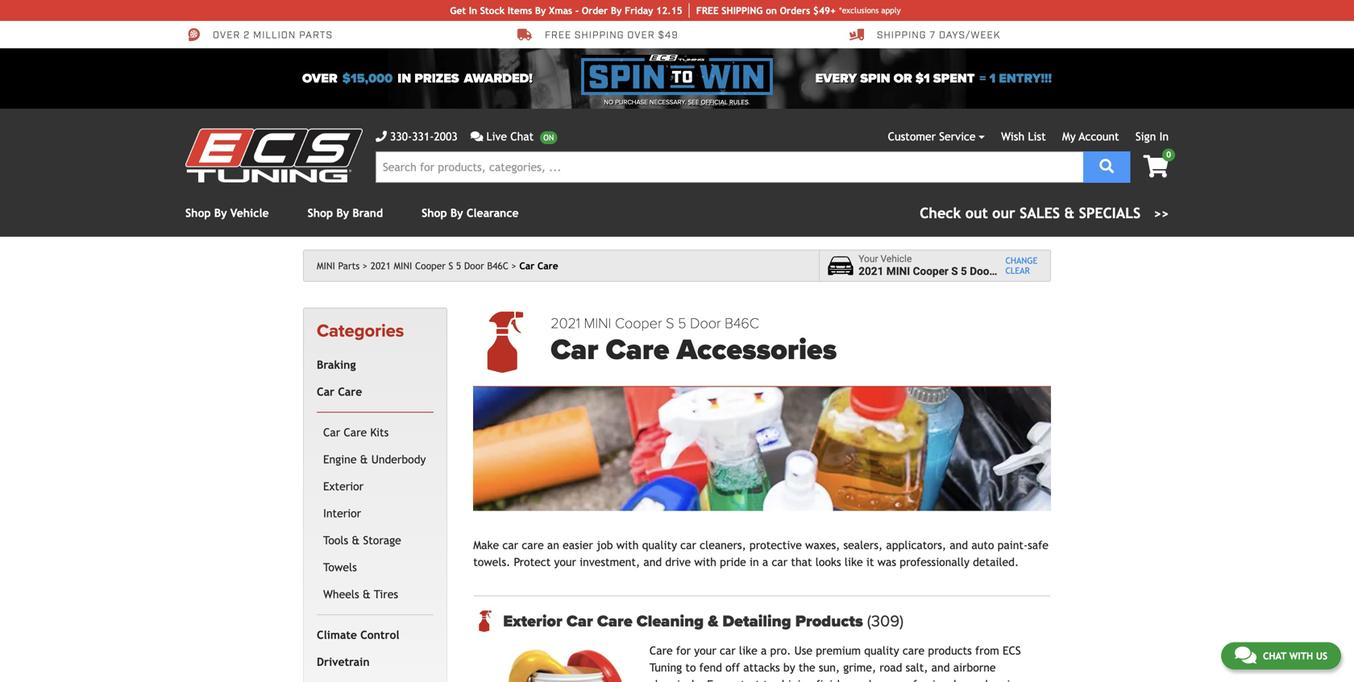 Task type: vqa. For each thing, say whether or not it's contained in the screenshot.
Live Chat link
yes



Task type: locate. For each thing, give the bounding box(es) containing it.
0 horizontal spatial s
[[449, 260, 453, 272]]

climate control
[[317, 629, 399, 642]]

2 shop from the left
[[308, 207, 333, 220]]

engine & underbody link
[[320, 446, 431, 473]]

0 horizontal spatial car care
[[317, 386, 362, 399]]

care
[[522, 539, 544, 552]]

0 vertical spatial in
[[469, 5, 477, 16]]

and left the auto
[[950, 539, 968, 552]]

2021 for 2021 mini cooper s 5 door b46c car care accessories
[[551, 315, 580, 333]]

Search text field
[[376, 152, 1084, 183]]

s for 2021 mini cooper s 5 door b46c
[[449, 260, 453, 272]]

exterior car care cleaning & detailing products thumbnail image image
[[503, 646, 637, 683]]

2021 mini cooper s 5 door b46c link
[[371, 260, 517, 272]]

0 vertical spatial with
[[617, 539, 639, 552]]

vehicle down ecs tuning image
[[230, 207, 269, 220]]

chat left us
[[1263, 651, 1287, 662]]

like
[[845, 556, 863, 569]]

0 horizontal spatial in
[[398, 71, 411, 86]]

climate
[[317, 629, 357, 642]]

or
[[894, 71, 912, 86]]

ping
[[742, 5, 763, 16]]

&
[[1065, 205, 1075, 222], [360, 453, 368, 466], [352, 534, 360, 547], [363, 588, 371, 601], [708, 612, 719, 632]]

comments image left chat with us
[[1235, 646, 1257, 665]]

1 horizontal spatial in
[[1160, 130, 1169, 143]]

2021 inside 2021 mini cooper s 5 door b46c car care accessories
[[551, 315, 580, 333]]

1 horizontal spatial shop
[[308, 207, 333, 220]]

2 horizontal spatial s
[[952, 265, 958, 278]]

chat inside chat with us link
[[1263, 651, 1287, 662]]

comments image inside live chat link
[[471, 131, 483, 142]]

and down quality
[[644, 556, 662, 569]]

shop by clearance link
[[422, 207, 519, 220]]

1 horizontal spatial chat
[[1263, 651, 1287, 662]]

0 vertical spatial exterior
[[323, 480, 364, 493]]

5 for 2021 mini cooper s 5 door b46c car care accessories
[[678, 315, 686, 333]]

by down ecs tuning image
[[214, 207, 227, 220]]

1 horizontal spatial over
[[302, 71, 338, 86]]

car care accessories banner image image
[[473, 388, 1051, 512]]

customer service button
[[888, 128, 985, 145]]

0 horizontal spatial door
[[464, 260, 484, 272]]

sign
[[1136, 130, 1156, 143]]

with down cleaners,
[[694, 556, 717, 569]]

towels.
[[473, 556, 511, 569]]

cooper inside 2021 mini cooper s 5 door b46c car care accessories
[[615, 315, 662, 333]]

detailing
[[723, 612, 791, 632]]

waxes,
[[805, 539, 840, 552]]

detailed.
[[973, 556, 1019, 569]]

1 vertical spatial over
[[302, 71, 338, 86]]

over 2 million parts
[[213, 29, 333, 42]]

2 horizontal spatial 5
[[961, 265, 967, 278]]

1 horizontal spatial b46c
[[725, 315, 759, 333]]

door inside 2021 mini cooper s 5 door b46c car care accessories
[[690, 315, 721, 333]]

1 horizontal spatial car
[[681, 539, 696, 552]]

clearance
[[467, 207, 519, 220]]

s inside 2021 mini cooper s 5 door b46c car care accessories
[[666, 315, 674, 333]]

every
[[816, 71, 857, 86]]

5 inside 2021 mini cooper s 5 door b46c car care accessories
[[678, 315, 686, 333]]

1 horizontal spatial comments image
[[1235, 646, 1257, 665]]

-
[[575, 5, 579, 16]]

over down parts
[[302, 71, 338, 86]]

shopping cart image
[[1144, 155, 1169, 178]]

b46c inside 2021 mini cooper s 5 door b46c car care accessories
[[725, 315, 759, 333]]

b46c for 2021 mini cooper s 5 door b46c
[[487, 260, 509, 272]]

0 vertical spatial vehicle
[[230, 207, 269, 220]]

interior
[[323, 507, 361, 520]]

entry!!!
[[999, 71, 1052, 86]]

2 horizontal spatial door
[[970, 265, 994, 278]]

& right engine
[[360, 453, 368, 466]]

1 horizontal spatial car care
[[520, 260, 558, 272]]

2 horizontal spatial b46c
[[996, 265, 1023, 278]]

with left us
[[1290, 651, 1313, 662]]

vehicle right your
[[881, 254, 912, 265]]

change
[[1006, 256, 1038, 266]]

& right sales
[[1065, 205, 1075, 222]]

1 horizontal spatial in
[[750, 556, 759, 569]]

shop for shop by brand
[[308, 207, 333, 220]]

0 vertical spatial in
[[398, 71, 411, 86]]

storage
[[363, 534, 401, 547]]

1 shop from the left
[[185, 207, 211, 220]]

1 horizontal spatial with
[[694, 556, 717, 569]]

comments image for live
[[471, 131, 483, 142]]

1 horizontal spatial 5
[[678, 315, 686, 333]]

1 vertical spatial exterior
[[503, 612, 563, 632]]

door up accessories
[[690, 315, 721, 333]]

1 horizontal spatial exterior
[[503, 612, 563, 632]]

0
[[1167, 150, 1171, 159]]

over for over 2 million parts
[[213, 29, 240, 42]]

0 horizontal spatial with
[[617, 539, 639, 552]]

spent
[[933, 71, 975, 86]]

exterior up 'exterior car care cleaning & detailing products thumbnail image'
[[503, 612, 563, 632]]

my account link
[[1062, 130, 1120, 143]]

over for over $15,000 in prizes
[[302, 71, 338, 86]]

0 horizontal spatial cooper
[[415, 260, 446, 272]]

2
[[244, 29, 250, 42]]

exterior inside car care subcategories element
[[323, 480, 364, 493]]

0 horizontal spatial shop
[[185, 207, 211, 220]]

& for underbody
[[360, 453, 368, 466]]

2 horizontal spatial with
[[1290, 651, 1313, 662]]

my
[[1062, 130, 1076, 143]]

with
[[617, 539, 639, 552], [694, 556, 717, 569], [1290, 651, 1313, 662]]

1 horizontal spatial 2021
[[551, 315, 580, 333]]

& for tires
[[363, 588, 371, 601]]

0 horizontal spatial comments image
[[471, 131, 483, 142]]

in left a
[[750, 556, 759, 569]]

1 vertical spatial comments image
[[1235, 646, 1257, 665]]

5 inside your vehicle 2021 mini cooper s 5 door b46c
[[961, 265, 967, 278]]

1 vertical spatial in
[[1160, 130, 1169, 143]]

0 horizontal spatial vehicle
[[230, 207, 269, 220]]

1 horizontal spatial door
[[690, 315, 721, 333]]

wheels & tires
[[323, 588, 398, 601]]

spin
[[860, 71, 891, 86]]

door down shop by clearance link
[[464, 260, 484, 272]]

phone image
[[376, 131, 387, 142]]

0 horizontal spatial 5
[[456, 260, 461, 272]]

330-331-2003 link
[[376, 128, 458, 145]]

braking link
[[314, 352, 431, 379]]

engine
[[323, 453, 357, 466]]

b46c for 2021 mini cooper s 5 door b46c car care accessories
[[725, 315, 759, 333]]

2021 for 2021 mini cooper s 5 door b46c
[[371, 260, 391, 272]]

0 horizontal spatial in
[[469, 5, 477, 16]]

wish list link
[[1001, 130, 1046, 143]]

1 vertical spatial vehicle
[[881, 254, 912, 265]]

by for shop by brand
[[336, 207, 349, 220]]

3 shop from the left
[[422, 207, 447, 220]]

1 vertical spatial in
[[750, 556, 759, 569]]

over left 2
[[213, 29, 240, 42]]

& right the tools
[[352, 534, 360, 547]]

s for 2021 mini cooper s 5 door b46c car care accessories
[[666, 315, 674, 333]]

car care
[[520, 260, 558, 272], [317, 386, 362, 399]]

vehicle
[[230, 207, 269, 220], [881, 254, 912, 265]]

1 horizontal spatial and
[[950, 539, 968, 552]]

1 horizontal spatial s
[[666, 315, 674, 333]]

0 horizontal spatial exterior
[[323, 480, 364, 493]]

0 horizontal spatial b46c
[[487, 260, 509, 272]]

in for get
[[469, 5, 477, 16]]

2 horizontal spatial shop
[[422, 207, 447, 220]]

2 horizontal spatial car
[[772, 556, 788, 569]]

330-
[[390, 130, 412, 143]]

1 vertical spatial car care
[[317, 386, 362, 399]]

5 down shop by clearance link
[[456, 260, 461, 272]]

sales & specials link
[[920, 202, 1169, 224]]

kits
[[370, 426, 389, 439]]

car left "care"
[[503, 539, 518, 552]]

5 for 2021 mini cooper s 5 door b46c
[[456, 260, 461, 272]]

engine & underbody
[[323, 453, 426, 466]]

door for 2021 mini cooper s 5 door b46c
[[464, 260, 484, 272]]

wheels
[[323, 588, 359, 601]]

0 vertical spatial comments image
[[471, 131, 483, 142]]

shop by vehicle link
[[185, 207, 269, 220]]

2 vertical spatial with
[[1290, 651, 1313, 662]]

2 horizontal spatial cooper
[[913, 265, 949, 278]]

chat right live on the left top of the page
[[511, 130, 534, 143]]

exterior car care cleaning & detailing products
[[503, 612, 867, 632]]

order
[[582, 5, 608, 16]]

accessories
[[677, 333, 837, 368]]

& for storage
[[352, 534, 360, 547]]

car
[[503, 539, 518, 552], [681, 539, 696, 552], [772, 556, 788, 569]]

5 up accessories
[[678, 315, 686, 333]]

cooper for 2021 mini cooper s 5 door b46c car care accessories
[[615, 315, 662, 333]]

category navigation element
[[303, 308, 448, 683]]

mini parts
[[317, 260, 360, 272]]

over $15,000 in prizes
[[302, 71, 459, 86]]

drivetrain
[[317, 656, 370, 669]]

purchase
[[615, 98, 648, 106]]

tools & storage
[[323, 534, 401, 547]]

0 vertical spatial chat
[[511, 130, 534, 143]]

your
[[859, 254, 878, 265]]

parts
[[299, 29, 333, 42]]

in
[[469, 5, 477, 16], [1160, 130, 1169, 143]]

1
[[990, 71, 996, 86]]

0 horizontal spatial over
[[213, 29, 240, 42]]

$15,000
[[342, 71, 393, 86]]

by left brand
[[336, 207, 349, 220]]

1 vertical spatial with
[[694, 556, 717, 569]]

s
[[449, 260, 453, 272], [952, 265, 958, 278], [666, 315, 674, 333]]

1 vertical spatial chat
[[1263, 651, 1287, 662]]

shop
[[185, 207, 211, 220], [308, 207, 333, 220], [422, 207, 447, 220]]

1 vertical spatial and
[[644, 556, 662, 569]]

door left clear
[[970, 265, 994, 278]]

in right sign
[[1160, 130, 1169, 143]]

that
[[791, 556, 812, 569]]

mini
[[317, 260, 335, 272], [394, 260, 412, 272], [887, 265, 910, 278], [584, 315, 611, 333]]

in left prizes
[[398, 71, 411, 86]]

0 horizontal spatial 2021
[[371, 260, 391, 272]]

comments image
[[471, 131, 483, 142], [1235, 646, 1257, 665]]

5 left clear
[[961, 265, 967, 278]]

in
[[398, 71, 411, 86], [750, 556, 759, 569]]

door
[[464, 260, 484, 272], [970, 265, 994, 278], [690, 315, 721, 333]]

1 horizontal spatial vehicle
[[881, 254, 912, 265]]

control
[[361, 629, 399, 642]]

1 horizontal spatial cooper
[[615, 315, 662, 333]]

0 horizontal spatial chat
[[511, 130, 534, 143]]

cleaners,
[[700, 539, 746, 552]]

& inside "link"
[[363, 588, 371, 601]]

professionally
[[900, 556, 970, 569]]

prizes
[[415, 71, 459, 86]]

and
[[950, 539, 968, 552], [644, 556, 662, 569]]

car up "drive"
[[681, 539, 696, 552]]

exterior for exterior car care cleaning & detailing products
[[503, 612, 563, 632]]

car inside 2021 mini cooper s 5 door b46c car care accessories
[[551, 333, 599, 368]]

2 horizontal spatial 2021
[[859, 265, 884, 278]]

& left tires
[[363, 588, 371, 601]]

car care kits link
[[320, 419, 431, 446]]

exterior up interior
[[323, 480, 364, 493]]

xmas
[[549, 5, 572, 16]]

with right job
[[617, 539, 639, 552]]

comments image inside chat with us link
[[1235, 646, 1257, 665]]

looks
[[816, 556, 841, 569]]

by for shop by clearance
[[451, 207, 463, 220]]

door inside your vehicle 2021 mini cooper s 5 door b46c
[[970, 265, 994, 278]]

0 vertical spatial over
[[213, 29, 240, 42]]

in right get
[[469, 5, 477, 16]]

comments image left live on the left top of the page
[[471, 131, 483, 142]]

by for shop by vehicle
[[214, 207, 227, 220]]

0 vertical spatial car care
[[520, 260, 558, 272]]

0 vertical spatial and
[[950, 539, 968, 552]]

car
[[520, 260, 535, 272], [551, 333, 599, 368], [317, 386, 335, 399], [323, 426, 340, 439], [567, 612, 593, 632]]

in for sign
[[1160, 130, 1169, 143]]

safe
[[1028, 539, 1049, 552]]

exterior car care cleaning & detailing products link
[[503, 612, 1050, 632]]

change clear
[[1006, 256, 1038, 276]]

car right a
[[772, 556, 788, 569]]

=
[[980, 71, 986, 86]]

chat with us link
[[1221, 643, 1342, 670]]

brand
[[353, 207, 383, 220]]

by left clearance
[[451, 207, 463, 220]]

by
[[535, 5, 546, 16], [611, 5, 622, 16], [214, 207, 227, 220], [336, 207, 349, 220], [451, 207, 463, 220]]

an
[[547, 539, 559, 552]]



Task type: describe. For each thing, give the bounding box(es) containing it.
no
[[604, 98, 614, 106]]

items
[[508, 5, 532, 16]]

change link
[[1006, 256, 1038, 266]]

search image
[[1100, 159, 1114, 174]]

get
[[450, 5, 466, 16]]

sign in link
[[1136, 130, 1169, 143]]

official
[[701, 98, 728, 106]]

tires
[[374, 588, 398, 601]]

ecs tuning 'spin to win' contest logo image
[[581, 55, 773, 95]]

make car care an easier job with quality car cleaners, protective waxes, sealers, applicators, and auto paint-safe towels. protect your investment, and drive with pride in a car that looks like it was professionally detailed.
[[473, 539, 1049, 569]]

interior link
[[320, 501, 431, 528]]

rules
[[730, 98, 749, 106]]

wish
[[1001, 130, 1025, 143]]

chat inside live chat link
[[511, 130, 534, 143]]

ship
[[722, 5, 742, 16]]

$1
[[916, 71, 930, 86]]

by right the order
[[611, 5, 622, 16]]

$49+
[[813, 5, 836, 16]]

free ship ping on orders $49+ *exclusions apply
[[696, 5, 901, 16]]

mini inside your vehicle 2021 mini cooper s 5 door b46c
[[887, 265, 910, 278]]

2021 mini cooper s 5 door b46c car care accessories
[[551, 315, 837, 368]]

my account
[[1062, 130, 1120, 143]]

& for specials
[[1065, 205, 1075, 222]]

investment,
[[580, 556, 640, 569]]

*exclusions
[[839, 6, 879, 15]]

us
[[1316, 651, 1328, 662]]

2021 mini cooper s 5 door b46c
[[371, 260, 509, 272]]

see official rules link
[[688, 98, 749, 107]]

*exclusions apply link
[[839, 4, 901, 17]]

account
[[1079, 130, 1120, 143]]

shipping 7 days/week
[[877, 29, 1001, 42]]

clear
[[1006, 266, 1030, 276]]

door for 2021 mini cooper s 5 door b46c car care accessories
[[690, 315, 721, 333]]

12.15
[[656, 5, 683, 16]]

2021 inside your vehicle 2021 mini cooper s 5 door b46c
[[859, 265, 884, 278]]

live chat
[[487, 130, 534, 143]]

towels link
[[320, 555, 431, 582]]

shop by brand link
[[308, 207, 383, 220]]

cooper inside your vehicle 2021 mini cooper s 5 door b46c
[[913, 265, 949, 278]]

car care subcategories element
[[317, 412, 434, 616]]

care inside 2021 mini cooper s 5 door b46c car care accessories
[[606, 333, 670, 368]]

million
[[253, 29, 296, 42]]

your
[[554, 556, 576, 569]]

stock
[[480, 5, 505, 16]]

0 horizontal spatial and
[[644, 556, 662, 569]]

car care link
[[314, 379, 431, 406]]

& right cleaning
[[708, 612, 719, 632]]

shop by clearance
[[422, 207, 519, 220]]

sealers,
[[844, 539, 883, 552]]

make
[[473, 539, 499, 552]]

cooper for 2021 mini cooper s 5 door b46c
[[415, 260, 446, 272]]

ecs tuning image
[[185, 129, 363, 183]]

shop for shop by clearance
[[422, 207, 447, 220]]

shipping
[[877, 29, 927, 42]]

on
[[766, 5, 777, 16]]

exterior link
[[320, 473, 431, 501]]

applicators,
[[886, 539, 947, 552]]

live chat link
[[471, 128, 557, 145]]

easier
[[563, 539, 593, 552]]

customer service
[[888, 130, 976, 143]]

free
[[545, 29, 572, 42]]

7
[[930, 29, 936, 42]]

331-
[[412, 130, 434, 143]]

free shipping over $49 link
[[518, 27, 679, 42]]

live
[[487, 130, 507, 143]]

exterior for exterior
[[323, 480, 364, 493]]

categories
[[317, 321, 404, 342]]

b46c inside your vehicle 2021 mini cooper s 5 door b46c
[[996, 265, 1023, 278]]

specials
[[1079, 205, 1141, 222]]

no purchase necessary. see official rules .
[[604, 98, 750, 106]]

clear link
[[1006, 266, 1038, 276]]

climate control link
[[314, 622, 431, 649]]

paint-
[[998, 539, 1028, 552]]

vehicle inside your vehicle 2021 mini cooper s 5 door b46c
[[881, 254, 912, 265]]

shop for shop by vehicle
[[185, 207, 211, 220]]

mini inside 2021 mini cooper s 5 door b46c car care accessories
[[584, 315, 611, 333]]

apply
[[881, 6, 901, 15]]

0 link
[[1131, 149, 1175, 179]]

a
[[763, 556, 769, 569]]

wish list
[[1001, 130, 1046, 143]]

0 horizontal spatial car
[[503, 539, 518, 552]]

over
[[628, 29, 655, 42]]

braking
[[317, 359, 356, 372]]

chat with us
[[1263, 651, 1328, 662]]

orders
[[780, 5, 810, 16]]

in inside make car care an easier job with quality car cleaners, protective waxes, sealers, applicators, and auto paint-safe towels. protect your investment, and drive with pride in a car that looks like it was professionally detailed.
[[750, 556, 759, 569]]

days/week
[[939, 29, 1001, 42]]

car care kits
[[323, 426, 389, 439]]

$49
[[658, 29, 679, 42]]

see
[[688, 98, 699, 106]]

s inside your vehicle 2021 mini cooper s 5 door b46c
[[952, 265, 958, 278]]

2003
[[434, 130, 458, 143]]

car care inside the category navigation element
[[317, 386, 362, 399]]

job
[[597, 539, 613, 552]]

over 2 million parts link
[[185, 27, 333, 42]]

by left xmas
[[535, 5, 546, 16]]

comments image for chat
[[1235, 646, 1257, 665]]

drive
[[665, 556, 691, 569]]



